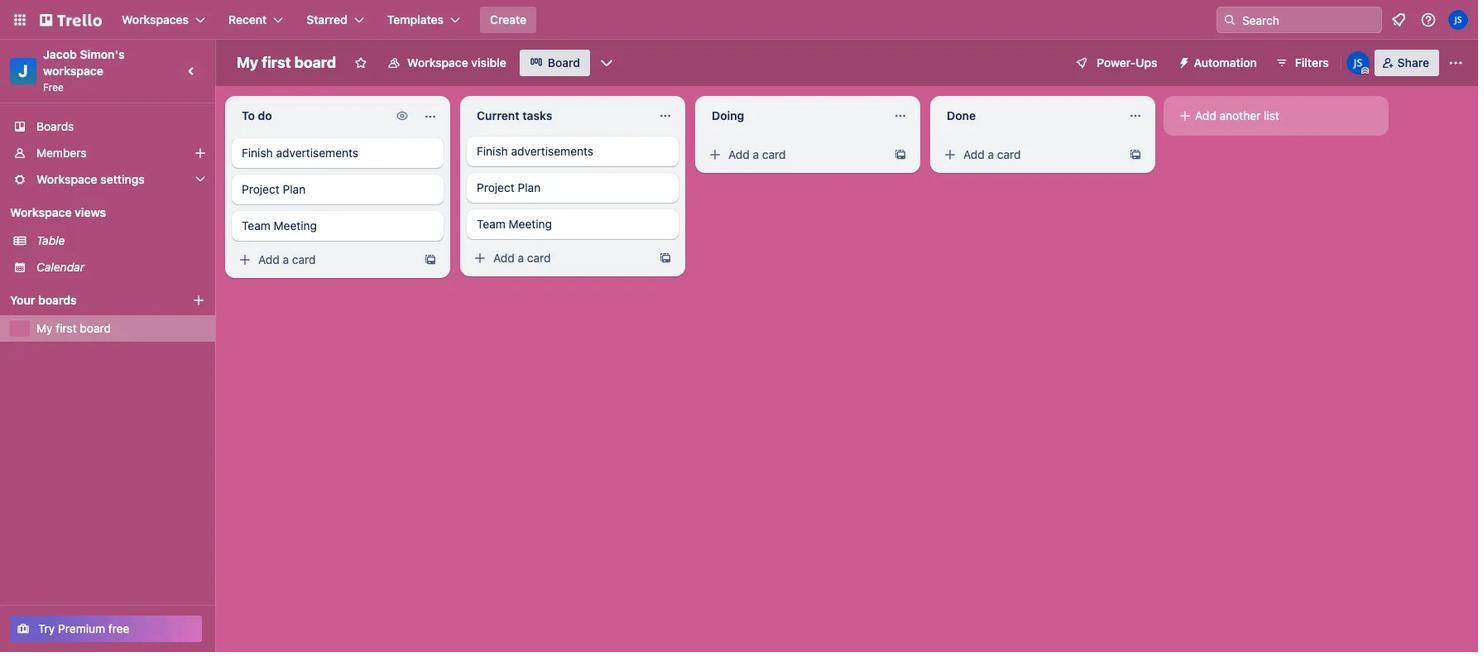 Task type: locate. For each thing, give the bounding box(es) containing it.
1 horizontal spatial my
[[237, 54, 258, 71]]

my
[[237, 54, 258, 71], [36, 321, 53, 335]]

project plan link down to do text field
[[232, 175, 444, 204]]

advertisements down current tasks text box
[[511, 144, 594, 158]]

team meeting link for project plan link for to do text field
[[232, 211, 444, 241]]

1 horizontal spatial finish
[[477, 144, 508, 158]]

boards link
[[0, 113, 215, 140]]

plan down current tasks text box
[[518, 180, 541, 195]]

1 vertical spatial my
[[36, 321, 53, 335]]

my first board down "recent" popup button
[[237, 54, 336, 71]]

workspace views
[[10, 205, 106, 219]]

jacob simon (jacobsimon16) image right open information menu image
[[1449, 10, 1468, 30]]

0 horizontal spatial jacob simon (jacobsimon16) image
[[1346, 51, 1370, 74]]

plan down to do text field
[[283, 182, 306, 196]]

0 horizontal spatial finish advertisements link
[[232, 138, 444, 168]]

star or unstar board image
[[354, 56, 368, 70]]

0 horizontal spatial plan
[[283, 182, 306, 196]]

0 horizontal spatial team
[[242, 219, 271, 233]]

finish down current tasks text box
[[477, 144, 508, 158]]

project plan link down current tasks text box
[[467, 173, 679, 203]]

Search field
[[1237, 7, 1381, 32]]

workspace down members
[[36, 172, 97, 186]]

1 horizontal spatial project plan
[[477, 180, 541, 195]]

calendar
[[36, 260, 84, 274]]

jacob simon's workspace link
[[43, 47, 128, 78]]

1 horizontal spatial finish advertisements link
[[467, 137, 679, 166]]

sm image
[[1171, 50, 1194, 73], [394, 108, 411, 124], [1177, 108, 1194, 124], [472, 250, 488, 267]]

finish for "finish advertisements" link corresponding to current tasks text box
[[477, 144, 508, 158]]

plan for project plan link for to do text field
[[283, 182, 306, 196]]

a
[[753, 147, 759, 161], [988, 147, 994, 161], [518, 251, 524, 265], [283, 252, 289, 267]]

automation button
[[1171, 50, 1267, 76]]

finish
[[477, 144, 508, 158], [242, 146, 273, 160]]

add another list link
[[1170, 103, 1382, 129]]

finish advertisements down to do text field
[[242, 146, 358, 160]]

1 vertical spatial create from template… image
[[424, 253, 437, 267]]

first down boards
[[56, 321, 77, 335]]

my first board down your boards with 1 items element
[[36, 321, 111, 335]]

1 horizontal spatial plan
[[518, 180, 541, 195]]

1 horizontal spatial my first board
[[237, 54, 336, 71]]

jacob simon (jacobsimon16) image right filters
[[1346, 51, 1370, 74]]

card
[[762, 147, 786, 161], [997, 147, 1021, 161], [527, 251, 551, 265], [292, 252, 316, 267]]

1 horizontal spatial project
[[477, 180, 515, 195]]

meeting
[[509, 217, 552, 231], [274, 219, 317, 233]]

finish advertisements
[[477, 144, 594, 158], [242, 146, 358, 160]]

card for sm icon to the left
[[292, 252, 316, 267]]

workspace inside dropdown button
[[36, 172, 97, 186]]

team for project plan link for to do text field
[[242, 219, 271, 233]]

0 horizontal spatial project
[[242, 182, 280, 196]]

share
[[1398, 55, 1429, 70]]

meeting for current tasks text box's project plan link
[[509, 217, 552, 231]]

create from template… image for sm icon to the left
[[424, 253, 437, 267]]

premium
[[58, 622, 105, 636]]

my first board link
[[36, 320, 205, 337]]

0 horizontal spatial team meeting link
[[232, 211, 444, 241]]

1 horizontal spatial meeting
[[509, 217, 552, 231]]

0 vertical spatial jacob simon (jacobsimon16) image
[[1449, 10, 1468, 30]]

add another list
[[1195, 108, 1280, 123]]

jacob
[[43, 47, 77, 61]]

0 vertical spatial board
[[294, 54, 336, 71]]

0 horizontal spatial create from template… image
[[659, 252, 672, 265]]

1 horizontal spatial board
[[294, 54, 336, 71]]

advertisements down to do text field
[[276, 146, 358, 160]]

finish advertisements down current tasks text box
[[477, 144, 594, 158]]

0 horizontal spatial my first board
[[36, 321, 111, 335]]

team meeting for current tasks text box's project plan link
[[477, 217, 552, 231]]

0 horizontal spatial create from template… image
[[424, 253, 437, 267]]

workspace down templates popup button
[[407, 55, 468, 70]]

1 vertical spatial my first board
[[36, 321, 111, 335]]

another
[[1220, 108, 1261, 123]]

my first board
[[237, 54, 336, 71], [36, 321, 111, 335]]

first
[[262, 54, 291, 71], [56, 321, 77, 335]]

0 horizontal spatial project plan link
[[232, 175, 444, 204]]

power-ups
[[1097, 55, 1158, 70]]

Board name text field
[[228, 50, 344, 76]]

0 vertical spatial create from template… image
[[1129, 148, 1142, 161]]

boards
[[38, 293, 77, 307]]

finish advertisements link for to do text field
[[232, 138, 444, 168]]

team
[[477, 217, 506, 231], [242, 219, 271, 233]]

jacob simon (jacobsimon16) image
[[1449, 10, 1468, 30], [1346, 51, 1370, 74]]

workspace visible button
[[378, 50, 516, 76]]

simon's
[[80, 47, 125, 61]]

1 horizontal spatial finish advertisements
[[477, 144, 594, 158]]

board inside text box
[[294, 54, 336, 71]]

first down "recent" popup button
[[262, 54, 291, 71]]

project
[[477, 180, 515, 195], [242, 182, 280, 196]]

plan for current tasks text box's project plan link
[[518, 180, 541, 195]]

0 horizontal spatial meeting
[[274, 219, 317, 233]]

finish advertisements link down current tasks text box
[[467, 137, 679, 166]]

my down recent
[[237, 54, 258, 71]]

create from template… image
[[1129, 148, 1142, 161], [659, 252, 672, 265]]

primary element
[[0, 0, 1478, 40]]

0 horizontal spatial finish advertisements
[[242, 146, 358, 160]]

add a card link
[[702, 143, 887, 166], [937, 143, 1122, 166], [467, 247, 652, 270], [232, 248, 417, 271]]

1 horizontal spatial team meeting
[[477, 217, 552, 231]]

1 horizontal spatial create from template… image
[[894, 148, 907, 161]]

board down your boards with 1 items element
[[80, 321, 111, 335]]

workspace
[[407, 55, 468, 70], [36, 172, 97, 186], [10, 205, 72, 219]]

card for done text field sm icon
[[997, 147, 1021, 161]]

1 horizontal spatial sm image
[[707, 147, 723, 163]]

0 vertical spatial first
[[262, 54, 291, 71]]

project plan for "finish advertisements" link corresponding to to do text field
[[242, 182, 306, 196]]

1 horizontal spatial create from template… image
[[1129, 148, 1142, 161]]

team meeting
[[477, 217, 552, 231], [242, 219, 317, 233]]

my down your boards
[[36, 321, 53, 335]]

sm image
[[707, 147, 723, 163], [942, 147, 959, 163], [237, 252, 253, 268]]

0 notifications image
[[1389, 10, 1409, 30]]

0 horizontal spatial team meeting
[[242, 219, 317, 233]]

2 vertical spatial workspace
[[10, 205, 72, 219]]

advertisements
[[511, 144, 594, 158], [276, 146, 358, 160]]

1 horizontal spatial team meeting link
[[467, 209, 679, 239]]

board
[[548, 55, 580, 70]]

your
[[10, 293, 35, 307]]

card for sm icon for doing text field
[[762, 147, 786, 161]]

1 horizontal spatial first
[[262, 54, 291, 71]]

this member is an admin of this board. image
[[1361, 67, 1369, 74]]

list
[[1264, 108, 1280, 123]]

0 horizontal spatial project plan
[[242, 182, 306, 196]]

0 horizontal spatial advertisements
[[276, 146, 358, 160]]

workspace for workspace views
[[10, 205, 72, 219]]

team meeting for project plan link for to do text field
[[242, 219, 317, 233]]

1 vertical spatial board
[[80, 321, 111, 335]]

0 vertical spatial workspace
[[407, 55, 468, 70]]

1 vertical spatial first
[[56, 321, 77, 335]]

add for done text field sm icon
[[963, 147, 985, 161]]

1 horizontal spatial team
[[477, 217, 506, 231]]

0 horizontal spatial finish
[[242, 146, 273, 160]]

0 horizontal spatial first
[[56, 321, 77, 335]]

1 vertical spatial workspace
[[36, 172, 97, 186]]

finish advertisements link
[[467, 137, 679, 166], [232, 138, 444, 168]]

0 vertical spatial create from template… image
[[894, 148, 907, 161]]

workspace for workspace visible
[[407, 55, 468, 70]]

team meeting link
[[467, 209, 679, 239], [232, 211, 444, 241]]

project plan
[[477, 180, 541, 195], [242, 182, 306, 196]]

project plan for "finish advertisements" link corresponding to current tasks text box
[[477, 180, 541, 195]]

add
[[1195, 108, 1217, 123], [728, 147, 750, 161], [963, 147, 985, 161], [493, 251, 515, 265], [258, 252, 280, 267]]

finish advertisements link down to do text field
[[232, 138, 444, 168]]

add a card
[[728, 147, 786, 161], [963, 147, 1021, 161], [493, 251, 551, 265], [258, 252, 316, 267]]

workspace up the table
[[10, 205, 72, 219]]

board down starred
[[294, 54, 336, 71]]

1 horizontal spatial project plan link
[[467, 173, 679, 203]]

To do text field
[[232, 103, 387, 129]]

j
[[18, 61, 28, 80]]

back to home image
[[40, 7, 102, 33]]

1 vertical spatial create from template… image
[[659, 252, 672, 265]]

board
[[294, 54, 336, 71], [80, 321, 111, 335]]

1 horizontal spatial advertisements
[[511, 144, 594, 158]]

0 vertical spatial my first board
[[237, 54, 336, 71]]

finish down to do text field
[[242, 146, 273, 160]]

0 vertical spatial my
[[237, 54, 258, 71]]

2 horizontal spatial sm image
[[942, 147, 959, 163]]

0 horizontal spatial my
[[36, 321, 53, 335]]

boards
[[36, 119, 74, 133]]

create from template… image
[[894, 148, 907, 161], [424, 253, 437, 267]]

workspace settings button
[[0, 166, 215, 193]]

your boards
[[10, 293, 77, 307]]

first inside text box
[[262, 54, 291, 71]]

recent
[[228, 12, 267, 26]]

workspace navigation collapse icon image
[[180, 60, 204, 83]]

workspace inside button
[[407, 55, 468, 70]]

plan
[[518, 180, 541, 195], [283, 182, 306, 196]]

my first board inside text box
[[237, 54, 336, 71]]

project plan link
[[467, 173, 679, 203], [232, 175, 444, 204]]



Task type: describe. For each thing, give the bounding box(es) containing it.
finish advertisements link for current tasks text box
[[467, 137, 679, 166]]

add for sm icon to the left
[[258, 252, 280, 267]]

power-ups button
[[1064, 50, 1168, 76]]

finish for "finish advertisements" link corresponding to to do text field
[[242, 146, 273, 160]]

your boards with 1 items element
[[10, 291, 167, 310]]

create button
[[480, 7, 537, 33]]

advertisements for to do text field
[[276, 146, 358, 160]]

members link
[[0, 140, 215, 166]]

sm image inside "add another list" link
[[1177, 108, 1194, 124]]

members
[[36, 146, 86, 160]]

add board image
[[192, 294, 205, 307]]

Current tasks text field
[[467, 103, 649, 129]]

power-
[[1097, 55, 1136, 70]]

try
[[38, 622, 55, 636]]

open information menu image
[[1420, 12, 1437, 28]]

1 horizontal spatial jacob simon (jacobsimon16) image
[[1449, 10, 1468, 30]]

create from template… image for sm icon for doing text field
[[894, 148, 907, 161]]

Done text field
[[937, 103, 1119, 129]]

jacob simon's workspace free
[[43, 47, 128, 94]]

0 horizontal spatial sm image
[[237, 252, 253, 268]]

team for current tasks text box's project plan link
[[477, 217, 506, 231]]

add for sm icon for doing text field
[[728, 147, 750, 161]]

workspace
[[43, 64, 103, 78]]

project for project plan link for to do text field
[[242, 182, 280, 196]]

search image
[[1223, 13, 1237, 26]]

finish advertisements for "finish advertisements" link corresponding to to do text field
[[242, 146, 358, 160]]

starred
[[307, 12, 347, 26]]

sm image inside automation button
[[1171, 50, 1194, 73]]

0 horizontal spatial board
[[80, 321, 111, 335]]

automation
[[1194, 55, 1257, 70]]

ups
[[1136, 55, 1158, 70]]

meeting for project plan link for to do text field
[[274, 219, 317, 233]]

workspace settings
[[36, 172, 145, 186]]

try premium free
[[38, 622, 130, 636]]

sm image for doing text field
[[707, 147, 723, 163]]

Doing text field
[[702, 103, 884, 129]]

share button
[[1375, 50, 1439, 76]]

table
[[36, 233, 65, 247]]

board link
[[520, 50, 590, 76]]

starred button
[[297, 7, 374, 33]]

free
[[43, 81, 64, 94]]

sm image for done text field
[[942, 147, 959, 163]]

free
[[108, 622, 130, 636]]

project plan link for current tasks text box
[[467, 173, 679, 203]]

project for current tasks text box's project plan link
[[477, 180, 515, 195]]

workspaces button
[[112, 7, 215, 33]]

j link
[[10, 58, 36, 84]]

filters
[[1295, 55, 1329, 70]]

advertisements for current tasks text box
[[511, 144, 594, 158]]

workspace for workspace settings
[[36, 172, 97, 186]]

show menu image
[[1448, 55, 1464, 71]]

table link
[[36, 233, 205, 249]]

finish advertisements for "finish advertisements" link corresponding to current tasks text box
[[477, 144, 594, 158]]

workspaces
[[122, 12, 189, 26]]

try premium free button
[[10, 616, 202, 642]]

templates
[[387, 12, 444, 26]]

create
[[490, 12, 527, 26]]

views
[[75, 205, 106, 219]]

my inside text box
[[237, 54, 258, 71]]

calendar link
[[36, 259, 205, 276]]

1 vertical spatial jacob simon (jacobsimon16) image
[[1346, 51, 1370, 74]]

customize views image
[[598, 55, 615, 71]]

team meeting link for current tasks text box's project plan link
[[467, 209, 679, 239]]

templates button
[[377, 7, 470, 33]]

workspace visible
[[407, 55, 506, 70]]

settings
[[100, 172, 145, 186]]

project plan link for to do text field
[[232, 175, 444, 204]]

recent button
[[219, 7, 293, 33]]

visible
[[471, 55, 506, 70]]

filters button
[[1270, 50, 1334, 76]]



Task type: vqa. For each thing, say whether or not it's contained in the screenshot.
WORKSPACE VIEWS
yes



